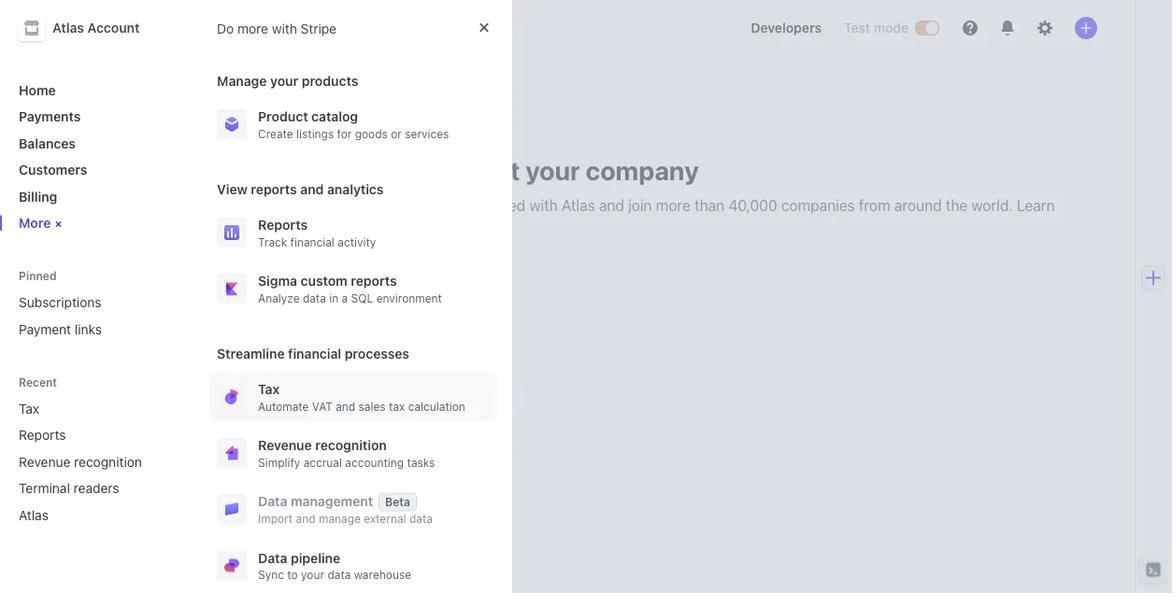Task type: describe. For each thing, give the bounding box(es) containing it.
reports for reports
[[19, 428, 66, 443]]

listings
[[296, 127, 334, 140]]

and inside 'it takes just a few minutes to get started with atlas and join more than 40,000 companies from around the world. learn more about'
[[599, 197, 624, 215]]

accrual
[[304, 456, 342, 469]]

customers
[[19, 162, 87, 178]]

than
[[695, 197, 725, 215]]

payment links link
[[11, 314, 180, 344]]

atlas inside 'atlas' link
[[19, 508, 49, 523]]

join
[[628, 197, 652, 215]]

reports inside sigma custom reports analyze data in a sql environment
[[351, 273, 397, 289]]

management
[[291, 494, 373, 509]]

search
[[251, 20, 294, 35]]

subscriptions link
[[11, 287, 180, 318]]

developers
[[751, 20, 822, 36]]

us
[[414, 155, 443, 186]]

tax automate vat and sales tax calculation
[[258, 382, 465, 413]]

services
[[405, 127, 449, 140]]

vat
[[312, 400, 333, 413]]

test mode
[[844, 20, 909, 36]]

core navigation links element
[[11, 75, 180, 238]]

atlas down the minutes on the top of the page
[[369, 219, 405, 237]]

pinned navigation links element
[[11, 268, 180, 344]]

just
[[307, 197, 332, 215]]

or
[[391, 127, 402, 140]]

streamline financial processes element
[[209, 373, 497, 594]]

sigma
[[258, 273, 297, 289]]

to inside data pipeline sync to your data warehouse
[[287, 569, 298, 582]]

manage your products
[[217, 73, 358, 89]]

data inside data pipeline sync to your data warehouse
[[328, 569, 351, 582]]

external
[[364, 513, 406, 526]]

stripe
[[301, 20, 337, 36]]

data management
[[258, 494, 373, 509]]

recent
[[19, 376, 57, 389]]

beta
[[385, 496, 410, 509]]

recognition for revenue recognition
[[74, 454, 142, 470]]

billing link
[[11, 181, 180, 212]]

reports track financial activity
[[258, 217, 376, 249]]

in
[[329, 292, 339, 305]]

recognition for revenue recognition simplify accrual accounting tasks
[[315, 438, 387, 453]]

0 vertical spatial reports
[[251, 182, 297, 197]]

data for reports
[[303, 292, 326, 305]]

2 vertical spatial more
[[254, 219, 289, 237]]

data for data pipeline sync to your data warehouse
[[258, 551, 287, 566]]

terminal
[[19, 481, 70, 496]]

import and manage external data
[[258, 513, 433, 526]]

reports link
[[11, 420, 153, 451]]

automate
[[258, 400, 309, 413]]

companies
[[781, 197, 855, 215]]

sales
[[359, 400, 386, 413]]

around
[[894, 197, 942, 215]]

environment
[[376, 292, 442, 305]]

company
[[586, 155, 699, 186]]

atlas link
[[11, 500, 153, 530]]

started
[[477, 197, 525, 215]]

revenue recognition
[[19, 454, 142, 470]]

sigma custom reports analyze data in a sql environment
[[258, 273, 442, 305]]

finish
[[254, 155, 327, 186]]

0 vertical spatial about
[[449, 155, 520, 186]]

and inside tax automate vat and sales tax calculation
[[336, 400, 355, 413]]

and left "analytics"
[[300, 182, 324, 197]]

get
[[451, 197, 473, 215]]

1 vertical spatial more
[[656, 197, 691, 215]]

payments
[[19, 109, 81, 124]]

warehouse
[[354, 569, 411, 582]]

pipeline
[[291, 551, 340, 566]]

analyze
[[258, 292, 300, 305]]

the
[[946, 197, 968, 215]]

product catalog create listings for goods or services
[[258, 109, 449, 140]]

more +
[[19, 215, 68, 234]]

a inside sigma custom reports analyze data in a sql environment
[[342, 292, 348, 305]]

atlas inside 'it takes just a few minutes to get started with atlas and join more than 40,000 companies from around the world. learn more about'
[[562, 197, 595, 215]]

payments link
[[11, 101, 180, 132]]

telling
[[333, 155, 409, 186]]

takes
[[267, 197, 303, 215]]

+
[[51, 217, 68, 234]]

links
[[75, 322, 102, 337]]

accounting
[[345, 456, 404, 469]]

revenue recognition simplify accrual accounting tasks
[[258, 438, 435, 469]]

custom
[[301, 273, 347, 289]]

view reports and analytics element
[[209, 208, 497, 313]]

1 vertical spatial financial
[[288, 346, 341, 362]]

few
[[348, 197, 372, 215]]

mode
[[874, 20, 909, 36]]

pinned
[[19, 269, 57, 283]]

activity
[[338, 236, 376, 249]]

catalog
[[311, 109, 358, 124]]

billing
[[19, 189, 57, 204]]

processes
[[345, 346, 409, 362]]

tax
[[389, 400, 405, 413]]



Task type: vqa. For each thing, say whether or not it's contained in the screenshot.
it
yes



Task type: locate. For each thing, give the bounding box(es) containing it.
goods
[[355, 127, 388, 140]]

atlas account button
[[19, 15, 158, 41]]

manage
[[319, 513, 361, 526]]

how atlas works link
[[336, 219, 451, 237]]

atlas
[[52, 20, 84, 36], [232, 86, 294, 116], [562, 197, 595, 215], [369, 219, 405, 237], [19, 508, 49, 523]]

data for data management
[[258, 494, 287, 509]]

0 horizontal spatial about
[[293, 219, 332, 237]]

data left in
[[303, 292, 326, 305]]

works
[[408, 219, 451, 237]]

recognition up accounting
[[315, 438, 387, 453]]

revenue for revenue recognition simplify accrual accounting tasks
[[258, 438, 312, 453]]

to
[[434, 197, 447, 215], [287, 569, 298, 582]]

and left join
[[599, 197, 624, 215]]

data down pipeline
[[328, 569, 351, 582]]

1 vertical spatial to
[[287, 569, 298, 582]]

0 vertical spatial reports
[[258, 217, 308, 233]]

more right do
[[237, 20, 268, 36]]

atlas up create
[[232, 86, 294, 116]]

1 horizontal spatial reports
[[351, 273, 397, 289]]

1 horizontal spatial to
[[434, 197, 447, 215]]

tax up automate
[[258, 382, 280, 397]]

finish telling us about your company
[[254, 155, 699, 186]]

1 horizontal spatial data
[[328, 569, 351, 582]]

0 vertical spatial data
[[258, 494, 287, 509]]

0 horizontal spatial to
[[287, 569, 298, 582]]

and
[[300, 182, 324, 197], [599, 197, 624, 215], [336, 400, 355, 413], [296, 513, 316, 526]]

how
[[336, 219, 365, 237]]

1 vertical spatial your
[[526, 155, 580, 186]]

reports for reports track financial activity
[[258, 217, 308, 233]]

about inside 'it takes just a few minutes to get started with atlas and join more than 40,000 companies from around the world. learn more about'
[[293, 219, 332, 237]]

tax inside tax link
[[19, 401, 39, 416]]

more
[[237, 20, 268, 36], [656, 197, 691, 215], [254, 219, 289, 237]]

40,000
[[729, 197, 777, 215]]

with right started at the top left of the page
[[529, 197, 558, 215]]

0 vertical spatial a
[[336, 197, 344, 215]]

2 horizontal spatial your
[[526, 155, 580, 186]]

customers link
[[11, 155, 180, 185]]

developers link
[[743, 13, 829, 43]]

more
[[19, 215, 51, 231]]

Search search field
[[221, 11, 721, 45]]

reports inside reports track financial activity
[[258, 217, 308, 233]]

data inside sigma custom reports analyze data in a sql environment
[[303, 292, 326, 305]]

with
[[272, 20, 297, 36], [529, 197, 558, 215]]

0 vertical spatial your
[[270, 73, 298, 89]]

it
[[254, 197, 263, 215]]

0 horizontal spatial tax
[[19, 401, 39, 416]]

1 vertical spatial about
[[293, 219, 332, 237]]

1 horizontal spatial tax
[[258, 382, 280, 397]]

streamline
[[217, 346, 285, 362]]

1 data from the top
[[258, 494, 287, 509]]

financial up vat
[[288, 346, 341, 362]]

tax for tax automate vat and sales tax calculation
[[258, 382, 280, 397]]

recognition up readers
[[74, 454, 142, 470]]

do more with stripe
[[217, 20, 337, 36]]

revenue recognition link
[[11, 447, 153, 477]]

about up started at the top left of the page
[[449, 155, 520, 186]]

1 vertical spatial a
[[342, 292, 348, 305]]

tax for tax
[[19, 401, 39, 416]]

0 horizontal spatial reports
[[251, 182, 297, 197]]

reports inside recent element
[[19, 428, 66, 443]]

about down just
[[293, 219, 332, 237]]

0 horizontal spatial revenue
[[19, 454, 70, 470]]

home
[[19, 82, 56, 98]]

balances
[[19, 136, 76, 151]]

sync
[[258, 569, 284, 582]]

0 vertical spatial with
[[272, 20, 297, 36]]

a inside 'it takes just a few minutes to get started with atlas and join more than 40,000 companies from around the world. learn more about'
[[336, 197, 344, 215]]

reports
[[251, 182, 297, 197], [351, 273, 397, 289]]

to inside 'it takes just a few minutes to get started with atlas and join more than 40,000 companies from around the world. learn more about'
[[434, 197, 447, 215]]

calculation
[[408, 400, 465, 413]]

recognition inside "revenue recognition simplify accrual accounting tasks"
[[315, 438, 387, 453]]

reports up sql
[[351, 273, 397, 289]]

about
[[449, 155, 520, 186], [293, 219, 332, 237]]

data inside data pipeline sync to your data warehouse
[[258, 551, 287, 566]]

2 horizontal spatial data
[[409, 513, 433, 526]]

0 vertical spatial revenue
[[258, 438, 312, 453]]

product
[[258, 109, 308, 124]]

your for finish telling us about your company
[[526, 155, 580, 186]]

data for manage
[[409, 513, 433, 526]]

your inside data pipeline sync to your data warehouse
[[301, 569, 324, 582]]

0 horizontal spatial with
[[272, 20, 297, 36]]

close menu image
[[479, 22, 490, 33]]

terminal readers
[[19, 481, 119, 496]]

streamline financial processes
[[217, 346, 409, 362]]

tax down recent
[[19, 401, 39, 416]]

1 horizontal spatial with
[[529, 197, 558, 215]]

reports right view
[[251, 182, 297, 197]]

revenue for revenue recognition
[[19, 454, 70, 470]]

0 vertical spatial to
[[434, 197, 447, 215]]

data pipeline sync to your data warehouse
[[258, 551, 411, 582]]

your for data pipeline sync to your data warehouse
[[301, 569, 324, 582]]

0 vertical spatial data
[[303, 292, 326, 305]]

manage
[[217, 73, 267, 89]]

how atlas works
[[336, 219, 451, 237]]

1 horizontal spatial recognition
[[315, 438, 387, 453]]

your
[[270, 73, 298, 89], [526, 155, 580, 186], [301, 569, 324, 582]]

0 vertical spatial financial
[[290, 236, 335, 249]]

view
[[217, 182, 248, 197]]

your up product
[[270, 73, 298, 89]]

with inside 'it takes just a few minutes to get started with atlas and join more than 40,000 companies from around the world. learn more about'
[[529, 197, 558, 215]]

products
[[302, 73, 358, 89]]

0 vertical spatial recognition
[[315, 438, 387, 453]]

tasks
[[407, 456, 435, 469]]

1 horizontal spatial reports
[[258, 217, 308, 233]]

revenue up simplify
[[258, 438, 312, 453]]

tax link
[[11, 394, 153, 424]]

atlas inside button
[[52, 20, 84, 36]]

data
[[258, 494, 287, 509], [258, 551, 287, 566]]

financial inside reports track financial activity
[[290, 236, 335, 249]]

1 vertical spatial tax
[[19, 401, 39, 416]]

recent navigation links element
[[0, 374, 195, 530]]

atlas left join
[[562, 197, 595, 215]]

data down beta
[[409, 513, 433, 526]]

it takes just a few minutes to get started with atlas and join more than 40,000 companies from around the world. learn more about
[[254, 197, 1055, 237]]

recognition inside revenue recognition link
[[74, 454, 142, 470]]

subscriptions
[[19, 295, 101, 310]]

payment links
[[19, 322, 102, 337]]

a left few
[[336, 197, 344, 215]]

from
[[859, 197, 891, 215]]

test
[[844, 20, 870, 36]]

and right vat
[[336, 400, 355, 413]]

2 vertical spatial data
[[328, 569, 351, 582]]

to right the sync
[[287, 569, 298, 582]]

0 horizontal spatial your
[[270, 73, 298, 89]]

1 horizontal spatial about
[[449, 155, 520, 186]]

simplify
[[258, 456, 300, 469]]

revenue up terminal
[[19, 454, 70, 470]]

1 vertical spatial reports
[[19, 428, 66, 443]]

payment
[[19, 322, 71, 337]]

your down pipeline
[[301, 569, 324, 582]]

data up the import
[[258, 494, 287, 509]]

data up the sync
[[258, 551, 287, 566]]

a right in
[[342, 292, 348, 305]]

2 vertical spatial your
[[301, 569, 324, 582]]

world.
[[972, 197, 1013, 215]]

1 vertical spatial reports
[[351, 273, 397, 289]]

atlas down terminal
[[19, 508, 49, 523]]

0 vertical spatial tax
[[258, 382, 280, 397]]

atlas account
[[52, 20, 140, 36]]

reports up revenue recognition
[[19, 428, 66, 443]]

recent element
[[0, 394, 195, 530]]

do
[[217, 20, 234, 36]]

terminal readers link
[[11, 473, 153, 504]]

revenue inside recent element
[[19, 454, 70, 470]]

revenue inside "revenue recognition simplify accrual accounting tasks"
[[258, 438, 312, 453]]

financial down just
[[290, 236, 335, 249]]

reports
[[258, 217, 308, 233], [19, 428, 66, 443]]

1 vertical spatial data
[[258, 551, 287, 566]]

pinned element
[[11, 287, 180, 344]]

0 horizontal spatial data
[[303, 292, 326, 305]]

and down data management
[[296, 513, 316, 526]]

revenue
[[258, 438, 312, 453], [19, 454, 70, 470]]

for
[[337, 127, 352, 140]]

more right join
[[656, 197, 691, 215]]

1 vertical spatial recognition
[[74, 454, 142, 470]]

minutes
[[376, 197, 430, 215]]

your left company
[[526, 155, 580, 186]]

create
[[258, 127, 293, 140]]

1 vertical spatial data
[[409, 513, 433, 526]]

tax inside tax automate vat and sales tax calculation
[[258, 382, 280, 397]]

readers
[[73, 481, 119, 496]]

to left get
[[434, 197, 447, 215]]

0 vertical spatial more
[[237, 20, 268, 36]]

2 data from the top
[[258, 551, 287, 566]]

1 horizontal spatial revenue
[[258, 438, 312, 453]]

import
[[258, 513, 293, 526]]

with left stripe
[[272, 20, 297, 36]]

1 vertical spatial with
[[529, 197, 558, 215]]

analytics
[[327, 182, 384, 197]]

0 horizontal spatial recognition
[[74, 454, 142, 470]]

view reports and analytics
[[217, 182, 384, 197]]

1 horizontal spatial your
[[301, 569, 324, 582]]

account
[[87, 20, 140, 36]]

atlas left account
[[52, 20, 84, 36]]

balances link
[[11, 128, 180, 158]]

data
[[303, 292, 326, 305], [409, 513, 433, 526], [328, 569, 351, 582]]

tax
[[258, 382, 280, 397], [19, 401, 39, 416]]

0 horizontal spatial reports
[[19, 428, 66, 443]]

track
[[258, 236, 287, 249]]

1 vertical spatial revenue
[[19, 454, 70, 470]]

sql
[[351, 292, 373, 305]]

more down the it
[[254, 219, 289, 237]]

reports down takes
[[258, 217, 308, 233]]



